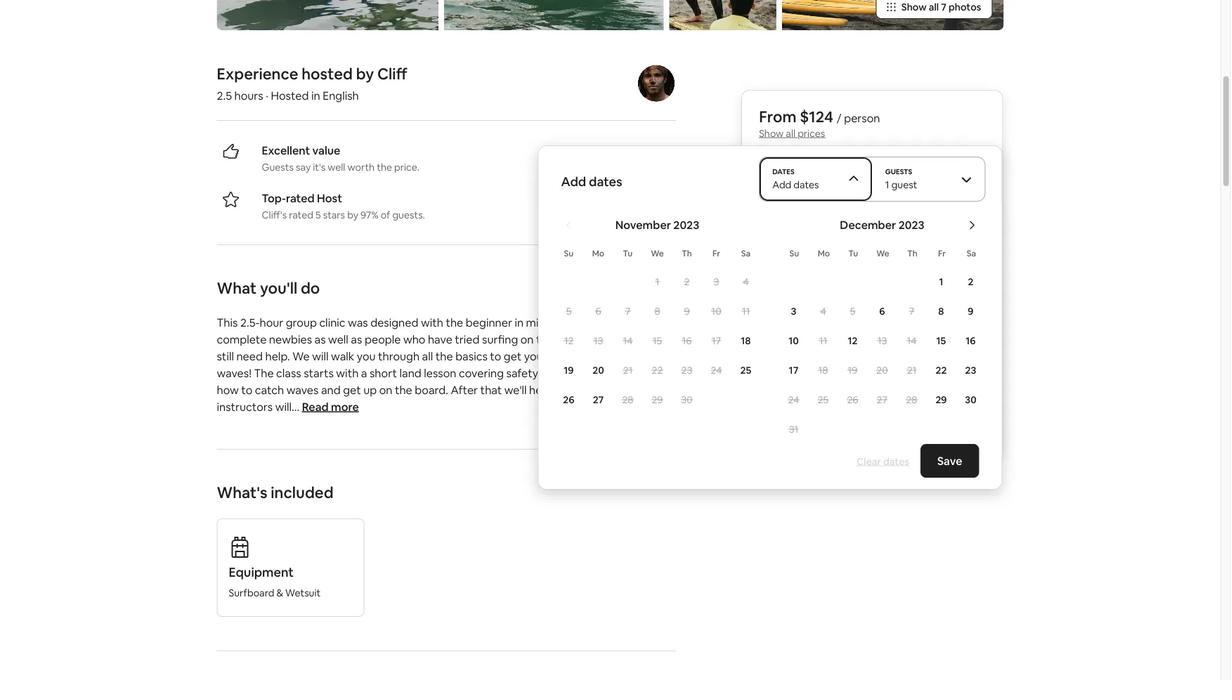 Task type: locate. For each thing, give the bounding box(es) containing it.
29 right the water
[[652, 394, 663, 406]]

nov for sat,
[[779, 174, 798, 186]]

2 th from the left
[[908, 248, 918, 259]]

1 27 from the left
[[593, 394, 604, 406]]

24 up 31 button
[[789, 394, 800, 406]]

save
[[938, 454, 963, 468]]

0 horizontal spatial 7
[[625, 305, 631, 318]]

guests 1 guest
[[886, 167, 918, 191]]

1 horizontal spatial 19 button
[[838, 356, 868, 385]]

we down december 2023
[[877, 248, 890, 259]]

18 up am–11:30 on the right top of the page
[[800, 174, 810, 186]]

1 vertical spatial rated
[[289, 209, 314, 222]]

20
[[805, 327, 816, 340], [593, 364, 604, 377], [877, 364, 888, 377]]

we inside this 2.5-hour group clinic was designed with the beginner in mind – we welcome complete newbies as well as people who have tried surfing on their own for a while and still need help. we will walk you through all the basics to get you started and catching waves!  the class starts with a short land lesson covering safety, paddling mechanics, and how to catch waves and get up on the board.  after that we'll head out in the water and instructors will…
[[293, 349, 310, 364]]

0 horizontal spatial 29
[[652, 394, 663, 406]]

the
[[254, 366, 274, 381]]

1 26 button from the left
[[554, 386, 584, 414]]

1
[[886, 179, 890, 191], [656, 276, 660, 288], [940, 276, 944, 288]]

2 16 from the left
[[966, 335, 976, 347]]

0 horizontal spatial 15 button
[[643, 327, 672, 355]]

1 horizontal spatial 24 button
[[779, 386, 809, 414]]

5 up mon, nov 20 12:30 pm–3:00 pm book for a private group
[[850, 305, 856, 318]]

1 horizontal spatial 22
[[936, 364, 947, 377]]

1 12 from the left
[[564, 335, 574, 347]]

0 vertical spatial 3 button
[[702, 268, 732, 296]]

2 21 button from the left
[[897, 356, 927, 385]]

2 27 button from the left
[[868, 386, 897, 414]]

waves
[[287, 383, 319, 398]]

19 button right the private at bottom right
[[838, 356, 868, 385]]

2 horizontal spatial a
[[795, 356, 800, 367]]

1 horizontal spatial add
[[773, 179, 792, 191]]

by cliff
[[356, 64, 408, 84]]

top-rated host cliff's rated 5 stars by 97% of guests.
[[262, 191, 425, 222]]

28 button up clear dates
[[897, 386, 927, 414]]

2 6 from the left
[[880, 305, 886, 318]]

learn more about the host, cliff. image
[[637, 64, 676, 104], [637, 64, 676, 104]]

21 for 2nd 21 button from left
[[907, 364, 917, 377]]

0 vertical spatial group
[[286, 316, 317, 330]]

1 horizontal spatial 4 button
[[809, 297, 838, 326]]

2 2 from the left
[[968, 276, 974, 288]]

0 horizontal spatial 1 button
[[643, 268, 672, 296]]

the inside excellent value guests say it's well worth the price.
[[377, 161, 392, 174]]

clear dates button
[[851, 450, 915, 474]]

26 button down paddling
[[554, 386, 584, 414]]

1 8 from the left
[[655, 305, 661, 318]]

0 horizontal spatial 25
[[741, 364, 752, 377]]

1 vertical spatial to
[[241, 383, 253, 398]]

0 horizontal spatial 4
[[743, 276, 749, 288]]

0 vertical spatial to
[[490, 349, 501, 364]]

1 26 from the left
[[563, 394, 575, 406]]

newbies
[[269, 333, 312, 347]]

5 button up mon, nov 20 12:30 pm–3:00 pm book for a private group
[[838, 297, 868, 326]]

27 button right out
[[584, 386, 613, 414]]

2 29 button from the left
[[927, 386, 956, 414]]

0 horizontal spatial 1
[[656, 276, 660, 288]]

clear dates
[[857, 455, 910, 468]]

1 horizontal spatial 11
[[820, 335, 828, 347]]

nov for sun,
[[781, 250, 799, 263]]

more
[[331, 400, 359, 414]]

0 vertical spatial 10
[[712, 305, 722, 318]]

november 2023
[[616, 218, 700, 232]]

27 left the water
[[593, 394, 604, 406]]

2 22 from the left
[[936, 364, 947, 377]]

prices
[[798, 127, 826, 140]]

add dates
[[561, 174, 623, 190]]

1 horizontal spatial 26
[[848, 394, 859, 406]]

th
[[682, 248, 692, 259], [908, 248, 918, 259]]

15 button
[[643, 327, 672, 355], [927, 327, 956, 355]]

0 horizontal spatial 7 button
[[613, 297, 643, 326]]

0 vertical spatial all
[[929, 1, 939, 14]]

0 horizontal spatial 15
[[653, 335, 662, 347]]

well right it's
[[328, 161, 346, 174]]

28 button
[[613, 386, 643, 414], [897, 386, 927, 414]]

1 horizontal spatial in
[[515, 316, 524, 330]]

5 left the stars at the top of page
[[316, 209, 321, 222]]

24
[[711, 364, 722, 377], [789, 394, 800, 406]]

1 horizontal spatial tu
[[849, 248, 859, 259]]

well up the walk
[[328, 333, 349, 347]]

17 button down "pm–3:00"
[[779, 356, 809, 385]]

18 left 12:30
[[741, 335, 751, 347]]

the
[[377, 161, 392, 174], [446, 316, 464, 330], [436, 349, 453, 364], [395, 383, 413, 398], [589, 383, 607, 398]]

24 button left book
[[702, 356, 732, 385]]

2023 down guest
[[899, 218, 925, 232]]

worth
[[348, 161, 375, 174]]

&
[[277, 587, 283, 600]]

24 button up 31 button
[[779, 386, 809, 414]]

fr
[[713, 248, 721, 259], [939, 248, 946, 259]]

group up newbies
[[286, 316, 317, 330]]

nov right sun,
[[781, 250, 799, 263]]

2023
[[674, 218, 700, 232], [899, 218, 925, 232]]

2 7 button from the left
[[897, 297, 927, 326]]

you up safety,
[[524, 349, 543, 364]]

read more button
[[302, 399, 359, 416]]

0 vertical spatial get
[[504, 349, 522, 364]]

guests inside guests 1 guest
[[886, 167, 913, 176]]

th down december 2023
[[908, 248, 918, 259]]

show inside from $124 / person show all prices
[[759, 127, 784, 140]]

in right out
[[578, 383, 587, 398]]

1 19 button from the left
[[554, 356, 584, 385]]

out
[[558, 383, 576, 398]]

26
[[563, 394, 575, 406], [848, 394, 859, 406]]

13 right pm
[[878, 335, 887, 347]]

7
[[942, 1, 947, 14], [625, 305, 631, 318], [910, 305, 915, 318]]

18 button down pm
[[809, 356, 838, 385]]

0 horizontal spatial a
[[361, 366, 367, 381]]

1 horizontal spatial 3
[[791, 305, 797, 318]]

21 button
[[613, 356, 643, 385], [897, 356, 927, 385]]

nov
[[779, 174, 798, 186], [781, 250, 799, 263], [784, 327, 802, 340]]

1 22 button from the left
[[643, 356, 672, 385]]

1 2 from the left
[[684, 276, 690, 288]]

11 button
[[732, 297, 761, 326], [809, 327, 838, 355]]

2 8 from the left
[[939, 305, 945, 318]]

with up have
[[421, 316, 444, 330]]

1 16 button from the left
[[672, 327, 702, 355]]

2 19 button from the left
[[838, 356, 868, 385]]

for down welcome
[[588, 333, 603, 347]]

0 horizontal spatial 17
[[712, 335, 721, 347]]

1 choose from the top
[[939, 198, 975, 210]]

2 14 from the left
[[907, 335, 917, 347]]

group right the private at bottom right
[[831, 356, 855, 367]]

19 button down the own
[[554, 356, 584, 385]]

0 horizontal spatial 9 button
[[672, 297, 702, 326]]

1 horizontal spatial mo
[[818, 248, 830, 259]]

0 horizontal spatial 17 button
[[702, 327, 732, 355]]

with down the walk
[[336, 366, 359, 381]]

1 21 from the left
[[623, 364, 633, 377]]

17 button left 12:30
[[702, 327, 732, 355]]

0 horizontal spatial 8
[[655, 305, 661, 318]]

on down mind
[[521, 333, 534, 347]]

29 up save
[[936, 394, 947, 406]]

8
[[655, 305, 661, 318], [939, 305, 945, 318]]

as up 'will'
[[315, 333, 326, 347]]

26 button down book for a private group link
[[838, 386, 868, 414]]

for inside mon, nov 20 12:30 pm–3:00 pm book for a private group
[[782, 356, 793, 367]]

28 for 1st 28 button
[[623, 394, 634, 406]]

all down have
[[422, 349, 433, 364]]

2 9 from the left
[[968, 305, 974, 318]]

clinic
[[319, 316, 346, 330]]

0 horizontal spatial 12 button
[[554, 327, 584, 355]]

2 2 button from the left
[[956, 268, 986, 296]]

0 horizontal spatial 26
[[563, 394, 575, 406]]

as down was
[[351, 333, 362, 347]]

27
[[593, 394, 604, 406], [877, 394, 888, 406]]

the up lesson
[[436, 349, 453, 364]]

and right the water
[[642, 383, 661, 398]]

experience photo 3 image
[[670, 0, 777, 31], [670, 0, 777, 31]]

2 14 button from the left
[[897, 327, 927, 355]]

12 up the started
[[564, 335, 574, 347]]

24 left book
[[711, 364, 722, 377]]

26 down book for a private group link
[[848, 394, 859, 406]]

18 inside sat, nov 18 9:00 am–11:30 am
[[800, 174, 810, 186]]

13 button left while
[[584, 327, 613, 355]]

hosted
[[302, 64, 353, 84]]

1 horizontal spatial 27 button
[[868, 386, 897, 414]]

2 horizontal spatial 18
[[819, 364, 829, 377]]

2 27 from the left
[[877, 394, 888, 406]]

28 for 1st 28 button from right
[[907, 394, 918, 406]]

1 horizontal spatial for
[[782, 356, 793, 367]]

1 15 button from the left
[[643, 327, 672, 355]]

1 horizontal spatial 2023
[[899, 218, 925, 232]]

rated
[[286, 191, 315, 206], [289, 209, 314, 222]]

0 horizontal spatial 22 button
[[643, 356, 672, 385]]

1 horizontal spatial 11 button
[[809, 327, 838, 355]]

tu
[[623, 248, 633, 259], [849, 248, 859, 259]]

2 21 from the left
[[907, 364, 917, 377]]

through
[[378, 349, 420, 364]]

1 horizontal spatial 15
[[937, 335, 947, 347]]

2 choose from the top
[[939, 274, 975, 287]]

1 horizontal spatial 1
[[886, 179, 890, 191]]

what's
[[217, 483, 268, 503]]

guests down excellent
[[262, 161, 294, 174]]

1 vertical spatial nov
[[781, 250, 799, 263]]

0 horizontal spatial with
[[336, 366, 359, 381]]

2 15 button from the left
[[927, 327, 956, 355]]

dates inside button
[[884, 455, 910, 468]]

2 $124 / person from the top
[[924, 327, 986, 340]]

group
[[286, 316, 317, 330], [831, 356, 855, 367]]

25 down the private at bottom right
[[818, 394, 829, 406]]

2023 for december 2023
[[899, 218, 925, 232]]

0 horizontal spatial get
[[343, 383, 361, 398]]

2023 right november
[[674, 218, 700, 232]]

guests up guest
[[886, 167, 913, 176]]

12 for 2nd 12 button from right
[[564, 335, 574, 347]]

31
[[789, 423, 799, 436]]

2 2023 from the left
[[899, 218, 925, 232]]

mind
[[526, 316, 552, 330]]

2 30 from the left
[[965, 394, 977, 406]]

17 for 17 button to the left
[[712, 335, 721, 347]]

1 30 from the left
[[681, 394, 693, 406]]

1 for november 2023
[[656, 276, 660, 288]]

show all 7 photos
[[902, 1, 982, 14]]

we down november 2023
[[651, 248, 664, 259]]

1 23 from the left
[[682, 364, 693, 377]]

0 vertical spatial 11 button
[[732, 297, 761, 326]]

1 horizontal spatial group
[[831, 356, 855, 367]]

0 horizontal spatial 19 button
[[554, 356, 584, 385]]

1 2 button from the left
[[672, 268, 702, 296]]

get left up
[[343, 383, 361, 398]]

25 left book
[[741, 364, 752, 377]]

covering
[[459, 366, 504, 381]]

group inside this 2.5-hour group clinic was designed with the beginner in mind – we welcome complete newbies as well as people who have tried surfing on their own for a while and still need help. we will walk you through all the basics to get you started and catching waves!  the class starts with a short land lesson covering safety, paddling mechanics, and how to catch waves and get up on the board.  after that we'll head out in the water and instructors will…
[[286, 316, 317, 330]]

2 5 button from the left
[[838, 297, 868, 326]]

2 button
[[672, 268, 702, 296], [956, 268, 986, 296]]

8 for 2nd the 8 button from the left
[[939, 305, 945, 318]]

2 you from the left
[[524, 349, 543, 364]]

1 horizontal spatial 5 button
[[838, 297, 868, 326]]

3
[[714, 276, 720, 288], [791, 305, 797, 318]]

1 horizontal spatial 13 button
[[868, 327, 897, 355]]

2 choose link from the top
[[928, 269, 986, 292]]

1 horizontal spatial dates
[[794, 179, 819, 191]]

26 down paddling
[[563, 394, 575, 406]]

1 horizontal spatial 20
[[805, 327, 816, 340]]

17 for rightmost 17 button
[[789, 364, 799, 377]]

22 for 2nd 22 button
[[936, 364, 947, 377]]

december 2023
[[840, 218, 925, 232]]

1 horizontal spatial show
[[902, 1, 927, 14]]

12 button
[[554, 327, 584, 355], [838, 327, 868, 355]]

to down surfing
[[490, 349, 501, 364]]

$124 inside from $124 / person show all prices
[[800, 107, 834, 127]]

1 horizontal spatial 16 button
[[956, 327, 986, 355]]

a down "pm–3:00"
[[795, 356, 800, 367]]

group inside mon, nov 20 12:30 pm–3:00 pm book for a private group
[[831, 356, 855, 367]]

all left photos
[[929, 1, 939, 14]]

0 vertical spatial choose
[[939, 198, 975, 210]]

a down welcome
[[605, 333, 611, 347]]

you
[[357, 349, 376, 364], [524, 349, 543, 364]]

on right up
[[379, 383, 393, 398]]

19
[[802, 250, 812, 263], [564, 364, 574, 377], [848, 364, 858, 377]]

7 inside "link"
[[942, 1, 947, 14]]

22 for 2nd 22 button from the right
[[652, 364, 663, 377]]

for inside this 2.5-hour group clinic was designed with the beginner in mind – we welcome complete newbies as well as people who have tried surfing on their own for a while and still need help. we will walk you through all the basics to get you started and catching waves!  the class starts with a short land lesson covering safety, paddling mechanics, and how to catch waves and get up on the board.  after that we'll head out in the water and instructors will…
[[588, 333, 603, 347]]

7 for second 7 button from the right
[[625, 305, 631, 318]]

2 12 from the left
[[848, 335, 858, 347]]

1 8 button from the left
[[643, 297, 672, 326]]

1 you from the left
[[357, 349, 376, 364]]

paddling
[[543, 366, 588, 381]]

19 right the private at bottom right
[[848, 364, 858, 377]]

1 2023 from the left
[[674, 218, 700, 232]]

1 28 from the left
[[623, 394, 634, 406]]

23 for first 23 button from the right
[[966, 364, 977, 377]]

11 button up mon,
[[732, 297, 761, 326]]

97%
[[361, 209, 379, 222]]

1 button for november 2023
[[643, 268, 672, 296]]

dates up report this experience
[[884, 455, 910, 468]]

in left mind
[[515, 316, 524, 330]]

2 horizontal spatial 1
[[940, 276, 944, 288]]

2 button for december 2023
[[956, 268, 986, 296]]

2 9 button from the left
[[956, 297, 986, 326]]

in down hosted
[[311, 89, 320, 103]]

1 horizontal spatial 18
[[800, 174, 810, 186]]

0 horizontal spatial 16 button
[[672, 327, 702, 355]]

29 button right the water
[[643, 386, 672, 414]]

for down "pm–3:00"
[[782, 356, 793, 367]]

11
[[742, 305, 750, 318], [820, 335, 828, 347]]

have
[[428, 333, 453, 347]]

clear
[[857, 455, 882, 468]]

5
[[316, 209, 321, 222], [566, 305, 572, 318], [850, 305, 856, 318]]

0 horizontal spatial sa
[[742, 248, 751, 259]]

well inside this 2.5-hour group clinic was designed with the beginner in mind – we welcome complete newbies as well as people who have tried surfing on their own for a while and still need help. we will walk you through all the basics to get you started and catching waves!  the class starts with a short land lesson covering safety, paddling mechanics, and how to catch waves and get up on the board.  after that we'll head out in the water and instructors will…
[[328, 333, 349, 347]]

/
[[837, 111, 842, 125], [948, 174, 952, 186], [948, 250, 952, 263], [948, 327, 952, 340]]

0 horizontal spatial 14 button
[[613, 327, 643, 355]]

and up mechanics,
[[586, 349, 606, 364]]

1 22 from the left
[[652, 364, 663, 377]]

what
[[217, 278, 257, 298]]

20 right paddling
[[593, 364, 604, 377]]

17 down "pm–3:00"
[[789, 364, 799, 377]]

1 horizontal spatial 14
[[907, 335, 917, 347]]

1 horizontal spatial 23 button
[[956, 356, 986, 385]]

1 horizontal spatial as
[[351, 333, 362, 347]]

23 button
[[672, 356, 702, 385], [956, 356, 986, 385]]

1 horizontal spatial 10
[[789, 335, 799, 347]]

5 button up the own
[[554, 297, 584, 326]]

get up safety,
[[504, 349, 522, 364]]

nov up am–11:30 on the right top of the page
[[779, 174, 798, 186]]

25 button down 12:30
[[732, 356, 761, 385]]

13
[[594, 335, 603, 347], [878, 335, 887, 347]]

30 right the water
[[681, 394, 693, 406]]

1 horizontal spatial 23
[[966, 364, 977, 377]]

0 horizontal spatial mo
[[592, 248, 605, 259]]

4
[[743, 276, 749, 288], [821, 305, 826, 318]]

0 horizontal spatial 18 button
[[732, 327, 761, 355]]

add
[[561, 174, 586, 190], [773, 179, 792, 191]]

experience photo 1 image
[[444, 0, 664, 31], [444, 0, 664, 31]]

sa
[[742, 248, 751, 259], [967, 248, 977, 259]]

/ inside from $124 / person show all prices
[[837, 111, 842, 125]]

19 down the started
[[564, 364, 574, 377]]

all left prices
[[786, 127, 796, 140]]

17
[[712, 335, 721, 347], [789, 364, 799, 377]]

show down "from" at the top right
[[759, 127, 784, 140]]

14
[[623, 335, 633, 347], [907, 335, 917, 347]]

dates up november
[[589, 174, 623, 190]]

1 1 button from the left
[[643, 268, 672, 296]]

1 horizontal spatial 24
[[789, 394, 800, 406]]

12 for 1st 12 button from the right
[[848, 335, 858, 347]]

show inside "link"
[[902, 1, 927, 14]]

dates down dates
[[794, 179, 819, 191]]

1 horizontal spatial fr
[[939, 248, 946, 259]]

as
[[315, 333, 326, 347], [351, 333, 362, 347]]

experience
[[885, 472, 937, 484]]

24 for left 24 button
[[711, 364, 722, 377]]

0 horizontal spatial group
[[286, 316, 317, 330]]

2 22 button from the left
[[927, 356, 956, 385]]

30 up save button
[[965, 394, 977, 406]]

18 button up book
[[732, 327, 761, 355]]

2 23 from the left
[[966, 364, 977, 377]]

to up instructors
[[241, 383, 253, 398]]

2 28 from the left
[[907, 394, 918, 406]]

1 horizontal spatial 25
[[818, 394, 829, 406]]

2 1 button from the left
[[927, 268, 956, 296]]

27 up clear dates button
[[877, 394, 888, 406]]

17 left 12:30
[[712, 335, 721, 347]]

catch
[[255, 383, 284, 398]]

1 horizontal spatial th
[[908, 248, 918, 259]]

for
[[588, 333, 603, 347], [782, 356, 793, 367]]

short
[[370, 366, 397, 381]]

1 14 from the left
[[623, 335, 633, 347]]

25 button down the private at bottom right
[[809, 386, 838, 414]]

nov inside sat, nov 18 9:00 am–11:30 am
[[779, 174, 798, 186]]

28 up clear dates
[[907, 394, 918, 406]]

1 horizontal spatial 2
[[968, 276, 974, 288]]

8 for second the 8 button from right
[[655, 305, 661, 318]]

1 6 from the left
[[596, 305, 602, 318]]

4 button up pm
[[809, 297, 838, 326]]

th down november 2023
[[682, 248, 692, 259]]

nov up "pm–3:00"
[[784, 327, 802, 340]]

tu down december
[[849, 248, 859, 259]]

1 horizontal spatial 3 button
[[779, 297, 809, 326]]

we left 'will'
[[293, 349, 310, 364]]

you right the walk
[[357, 349, 376, 364]]

nov for mon,
[[784, 327, 802, 340]]

1 horizontal spatial 28
[[907, 394, 918, 406]]

su up we
[[564, 248, 574, 259]]

su
[[564, 248, 574, 259], [790, 248, 800, 259]]

1 horizontal spatial 1 button
[[927, 268, 956, 296]]

1 vertical spatial 25 button
[[809, 386, 838, 414]]

0 vertical spatial 10 button
[[702, 297, 732, 326]]

0 horizontal spatial dates
[[589, 174, 623, 190]]

experience cover photo image
[[217, 0, 439, 31], [217, 0, 439, 31]]

1 inside guests 1 guest
[[886, 179, 890, 191]]

show left photos
[[902, 1, 927, 14]]

24 button
[[702, 356, 732, 385], [779, 386, 809, 414]]

2 26 from the left
[[848, 394, 859, 406]]

show
[[902, 1, 927, 14], [759, 127, 784, 140]]

0 horizontal spatial 12
[[564, 335, 574, 347]]

add inside dates add dates
[[773, 179, 792, 191]]

su right sun,
[[790, 248, 800, 259]]

25
[[741, 364, 752, 377], [818, 394, 829, 406]]

the left price.
[[377, 161, 392, 174]]

nov inside mon, nov 20 12:30 pm–3:00 pm book for a private group
[[784, 327, 802, 340]]

13 button right pm
[[868, 327, 897, 355]]

who
[[403, 333, 426, 347]]

1 tu from the left
[[623, 248, 633, 259]]

1 $124 / person from the top
[[924, 250, 986, 263]]

sat, nov 18 9:00 am–11:30 am
[[759, 174, 829, 200]]

4 button down sun,
[[732, 268, 761, 296]]

1 horizontal spatial 27
[[877, 394, 888, 406]]

1 15 from the left
[[653, 335, 662, 347]]

experience photo 4 image
[[783, 0, 1004, 31], [783, 0, 1004, 31]]

15
[[653, 335, 662, 347], [937, 335, 947, 347]]

1 horizontal spatial 7
[[910, 305, 915, 318]]



Task type: vqa. For each thing, say whether or not it's contained in the screenshot.
the – related to 334
no



Task type: describe. For each thing, give the bounding box(es) containing it.
read
[[302, 400, 329, 414]]

and up read more at the bottom left of the page
[[321, 383, 341, 398]]

all inside "link"
[[929, 1, 939, 14]]

2 13 from the left
[[878, 335, 887, 347]]

it's
[[313, 161, 326, 174]]

waves!
[[217, 366, 252, 381]]

welcome
[[581, 316, 628, 330]]

1 horizontal spatial 19
[[802, 250, 812, 263]]

will
[[312, 349, 329, 364]]

experience hosted by cliff 2.5 hours · hosted in english
[[217, 64, 408, 103]]

am–11:30
[[778, 189, 814, 200]]

need
[[237, 349, 263, 364]]

1 mo from the left
[[592, 248, 605, 259]]

1 16 from the left
[[682, 335, 692, 347]]

person inside from $124 / person show all prices
[[844, 111, 881, 125]]

1 vertical spatial 11
[[820, 335, 828, 347]]

walk
[[331, 349, 355, 364]]

25 for the right the 25 button
[[818, 394, 829, 406]]

1 9 from the left
[[684, 305, 690, 318]]

do
[[301, 278, 320, 298]]

0 horizontal spatial 20
[[593, 364, 604, 377]]

9:00
[[759, 189, 776, 200]]

1 horizontal spatial 25 button
[[809, 386, 838, 414]]

2 sa from the left
[[967, 248, 977, 259]]

save button
[[921, 444, 980, 478]]

and right while
[[643, 333, 662, 347]]

0 vertical spatial 25 button
[[732, 356, 761, 385]]

1 6 button from the left
[[584, 297, 613, 326]]

from $124 / person show all prices
[[759, 107, 881, 140]]

november
[[616, 218, 671, 232]]

2 12 button from the left
[[838, 327, 868, 355]]

1 horizontal spatial on
[[521, 333, 534, 347]]

dates inside dates add dates
[[794, 179, 819, 191]]

0 horizontal spatial 11 button
[[732, 297, 761, 326]]

/ person
[[948, 174, 986, 186]]

1 choose link from the top
[[928, 192, 986, 216]]

1 29 from the left
[[652, 394, 663, 406]]

1 horizontal spatial to
[[490, 349, 501, 364]]

1 21 button from the left
[[613, 356, 643, 385]]

calendar application
[[539, 202, 1232, 456]]

1 button for december 2023
[[927, 268, 956, 296]]

1 vertical spatial 18
[[741, 335, 751, 347]]

after
[[451, 383, 478, 398]]

a inside mon, nov 20 12:30 pm–3:00 pm book for a private group
[[795, 356, 800, 367]]

1 horizontal spatial 4
[[821, 305, 826, 318]]

12:30
[[759, 342, 779, 353]]

of
[[381, 209, 390, 222]]

instructors
[[217, 400, 273, 414]]

2.5-
[[240, 316, 260, 330]]

mechanics,
[[591, 366, 649, 381]]

1 vertical spatial $124
[[924, 250, 945, 263]]

equipment surfboard & wetsuit
[[229, 565, 321, 600]]

host
[[317, 191, 342, 206]]

1 for december 2023
[[940, 276, 944, 288]]

1 vertical spatial in
[[515, 316, 524, 330]]

well inside excellent value guests say it's well worth the price.
[[328, 161, 346, 174]]

this
[[866, 472, 883, 484]]

1 12 button from the left
[[554, 327, 584, 355]]

1 su from the left
[[564, 248, 574, 259]]

excellent value guests say it's well worth the price.
[[262, 143, 420, 174]]

0 vertical spatial 4 button
[[732, 268, 761, 296]]

land
[[400, 366, 422, 381]]

1 13 from the left
[[594, 335, 603, 347]]

we'll
[[505, 383, 527, 398]]

2 23 button from the left
[[956, 356, 986, 385]]

show all prices button
[[759, 127, 826, 140]]

2 16 button from the left
[[956, 327, 986, 355]]

safety,
[[507, 366, 541, 381]]

and down catching
[[651, 366, 671, 381]]

price.
[[394, 161, 420, 174]]

7 for first 7 button from the right
[[910, 305, 915, 318]]

pm–3:00
[[781, 342, 814, 353]]

2 for november 2023
[[684, 276, 690, 288]]

head
[[529, 383, 555, 398]]

english
[[323, 89, 359, 103]]

1 vertical spatial on
[[379, 383, 393, 398]]

surfboard
[[229, 587, 274, 600]]

0 horizontal spatial 10
[[712, 305, 722, 318]]

equipment
[[229, 565, 294, 581]]

how
[[217, 383, 239, 398]]

this
[[217, 316, 238, 330]]

1 13 button from the left
[[584, 327, 613, 355]]

1 9 button from the left
[[672, 297, 702, 326]]

1 vertical spatial 10
[[789, 335, 799, 347]]

up
[[364, 383, 377, 398]]

1 th from the left
[[682, 248, 692, 259]]

what you'll do
[[217, 278, 320, 298]]

report this experience
[[831, 472, 937, 484]]

by
[[347, 209, 359, 222]]

wetsuit
[[285, 587, 321, 600]]

the left the water
[[589, 383, 607, 398]]

cliff's
[[262, 209, 287, 222]]

1 sa from the left
[[742, 248, 751, 259]]

2 29 from the left
[[936, 394, 947, 406]]

dates
[[773, 167, 795, 176]]

water
[[609, 383, 639, 398]]

all inside from $124 / person show all prices
[[786, 127, 796, 140]]

was
[[348, 316, 368, 330]]

2 vertical spatial $124
[[924, 327, 945, 340]]

1 fr from the left
[[713, 248, 721, 259]]

1 vertical spatial 3
[[791, 305, 797, 318]]

2 as from the left
[[351, 333, 362, 347]]

20 inside mon, nov 20 12:30 pm–3:00 pm book for a private group
[[805, 327, 816, 340]]

2 13 button from the left
[[868, 327, 897, 355]]

designed
[[371, 316, 419, 330]]

1 horizontal spatial 5
[[566, 305, 572, 318]]

1 vertical spatial 10 button
[[779, 327, 809, 355]]

we
[[563, 316, 578, 330]]

2 30 button from the left
[[956, 386, 986, 414]]

2 tu from the left
[[849, 248, 859, 259]]

1 horizontal spatial a
[[605, 333, 611, 347]]

1 5 button from the left
[[554, 297, 584, 326]]

2023 for november 2023
[[674, 218, 700, 232]]

surfing
[[482, 333, 518, 347]]

1 vertical spatial get
[[343, 383, 361, 398]]

own
[[563, 333, 585, 347]]

mon, nov 20 12:30 pm–3:00 pm book for a private group
[[759, 327, 855, 367]]

0 horizontal spatial 10 button
[[702, 297, 732, 326]]

guests inside excellent value guests say it's well worth the price.
[[262, 161, 294, 174]]

2 6 button from the left
[[868, 297, 897, 326]]

1 28 button from the left
[[613, 386, 643, 414]]

21 for second 21 button from right
[[623, 364, 633, 377]]

0 horizontal spatial 3 button
[[702, 268, 732, 296]]

still
[[217, 349, 234, 364]]

2 20 button from the left
[[868, 356, 897, 385]]

basics
[[456, 349, 488, 364]]

started
[[546, 349, 584, 364]]

dates for clear dates
[[884, 455, 910, 468]]

2 15 from the left
[[937, 335, 947, 347]]

top-
[[262, 191, 286, 206]]

that
[[481, 383, 502, 398]]

19 for 1st the 19 button from the right
[[848, 364, 858, 377]]

0 horizontal spatial add
[[561, 174, 586, 190]]

1 vertical spatial 11 button
[[809, 327, 838, 355]]

book for a private group link
[[759, 356, 855, 367]]

private
[[801, 356, 830, 367]]

0 horizontal spatial to
[[241, 383, 253, 398]]

2 for december 2023
[[968, 276, 974, 288]]

1 horizontal spatial 17 button
[[779, 356, 809, 385]]

2 horizontal spatial 20
[[877, 364, 888, 377]]

1 20 button from the left
[[584, 356, 613, 385]]

read more
[[302, 400, 359, 414]]

guest
[[892, 179, 918, 191]]

2 26 button from the left
[[838, 386, 868, 414]]

0 horizontal spatial 24 button
[[702, 356, 732, 385]]

the down land
[[395, 383, 413, 398]]

19 for first the 19 button from left
[[564, 364, 574, 377]]

while
[[614, 333, 640, 347]]

this 2.5-hour group clinic was designed with the beginner in mind – we welcome complete newbies as well as people who have tried surfing on their own for a while and still need help. we will walk you through all the basics to get you started and catching waves!  the class starts with a short land lesson covering safety, paddling mechanics, and how to catch waves and get up on the board.  after that we'll head out in the water and instructors will…
[[217, 316, 671, 414]]

their
[[536, 333, 561, 347]]

2 su from the left
[[790, 248, 800, 259]]

2 horizontal spatial in
[[578, 383, 587, 398]]

help.
[[265, 349, 290, 364]]

am
[[816, 189, 829, 200]]

2 horizontal spatial 5
[[850, 305, 856, 318]]

30 for second the 30 'button' from right
[[681, 394, 693, 406]]

1 horizontal spatial with
[[421, 316, 444, 330]]

2 fr from the left
[[939, 248, 946, 259]]

1 as from the left
[[315, 333, 326, 347]]

2 mo from the left
[[818, 248, 830, 259]]

0 vertical spatial rated
[[286, 191, 315, 206]]

1 7 button from the left
[[613, 297, 643, 326]]

the up tried
[[446, 316, 464, 330]]

mon,
[[759, 327, 782, 340]]

all inside this 2.5-hour group clinic was designed with the beginner in mind – we welcome complete newbies as well as people who have tried surfing on their own for a while and still need help. we will walk you through all the basics to get you started and catching waves!  the class starts with a short land lesson covering safety, paddling mechanics, and how to catch waves and get up on the board.  after that we'll head out in the water and instructors will…
[[422, 349, 433, 364]]

25 for the 25 button to the top
[[741, 364, 752, 377]]

5 inside top-rated host cliff's rated 5 stars by 97% of guests.
[[316, 209, 321, 222]]

2 horizontal spatial we
[[877, 248, 890, 259]]

1 30 button from the left
[[672, 386, 702, 414]]

1 vertical spatial 3 button
[[779, 297, 809, 326]]

december
[[840, 218, 897, 232]]

included
[[271, 483, 334, 503]]

class
[[276, 366, 301, 381]]

hosted
[[271, 89, 309, 103]]

in inside experience hosted by cliff 2.5 hours · hosted in english
[[311, 89, 320, 103]]

board.
[[415, 383, 448, 398]]

23 for first 23 button from left
[[682, 364, 693, 377]]

book
[[759, 356, 780, 367]]

1 27 button from the left
[[584, 386, 613, 414]]

0 vertical spatial 18 button
[[732, 327, 761, 355]]

1 horizontal spatial we
[[651, 248, 664, 259]]

people
[[365, 333, 401, 347]]

sun,
[[759, 250, 779, 263]]

1 vertical spatial with
[[336, 366, 359, 381]]

1 14 button from the left
[[613, 327, 643, 355]]

will…
[[275, 400, 300, 414]]

24 for rightmost 24 button
[[789, 394, 800, 406]]

excellent
[[262, 143, 310, 158]]

2 8 button from the left
[[927, 297, 956, 326]]

value
[[313, 143, 341, 158]]

–
[[555, 316, 560, 330]]

stars
[[323, 209, 345, 222]]

1 29 button from the left
[[643, 386, 672, 414]]

1 vertical spatial 18 button
[[809, 356, 838, 385]]

1 23 button from the left
[[672, 356, 702, 385]]

dates for add dates
[[589, 174, 623, 190]]

2 button for november 2023
[[672, 268, 702, 296]]

experience
[[217, 64, 298, 84]]

starts
[[304, 366, 334, 381]]

2 28 button from the left
[[897, 386, 927, 414]]

30 for second the 30 'button'
[[965, 394, 977, 406]]

0 horizontal spatial 3
[[714, 276, 720, 288]]

0 vertical spatial 11
[[742, 305, 750, 318]]



